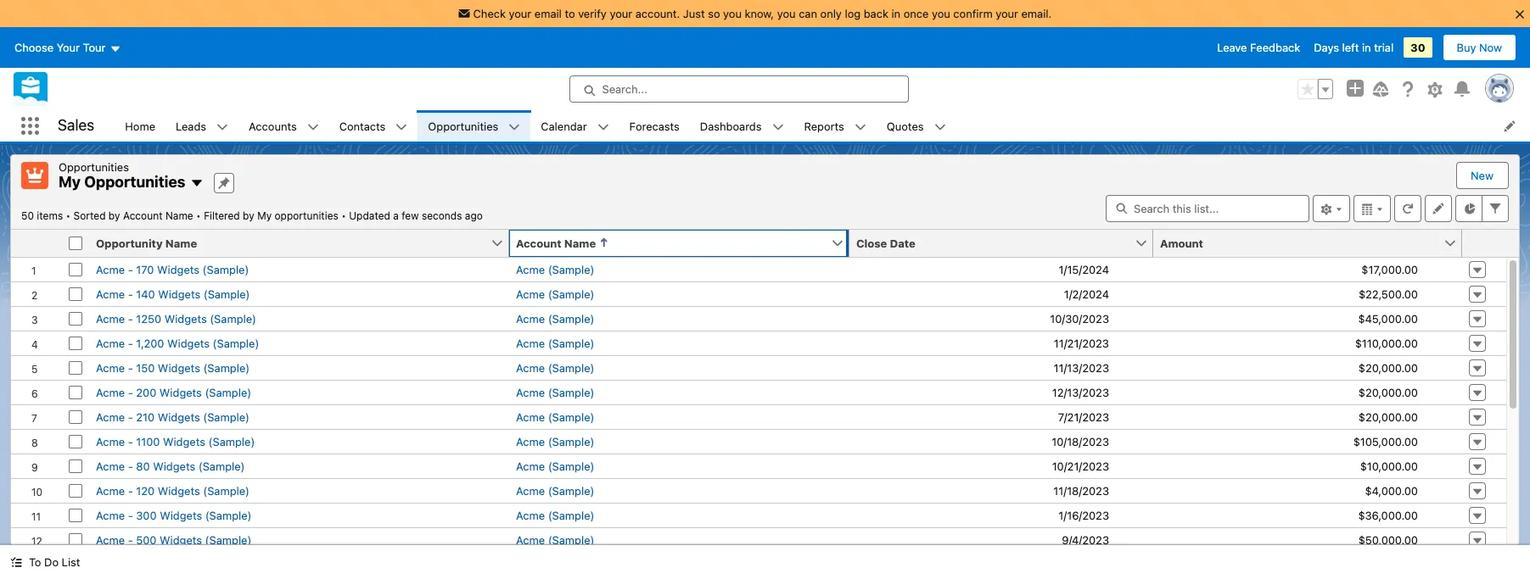 Task type: locate. For each thing, give the bounding box(es) containing it.
confirm
[[953, 7, 993, 20]]

list
[[115, 110, 1530, 142]]

name for account
[[564, 236, 596, 250]]

5 - from the top
[[128, 361, 133, 375]]

text default image
[[217, 121, 228, 133], [772, 121, 784, 133], [10, 557, 22, 569]]

1/16/2023
[[1059, 509, 1109, 522]]

140
[[136, 287, 155, 301]]

widgets up acme - 1250 widgets (sample) link
[[158, 287, 200, 301]]

contacts list item
[[329, 110, 418, 142]]

text default image inside leads list item
[[217, 121, 228, 133]]

left
[[1342, 41, 1359, 54]]

by
[[109, 209, 120, 222], [243, 209, 254, 222]]

1 acme (sample) link from the top
[[516, 263, 594, 276]]

forecasts
[[629, 119, 680, 133]]

30
[[1411, 41, 1425, 54]]

11 - from the top
[[128, 509, 133, 522]]

8 acme (sample) link from the top
[[516, 435, 594, 449]]

4 acme (sample) from the top
[[516, 337, 594, 350]]

text default image left reports link
[[772, 121, 784, 133]]

8 acme (sample) from the top
[[516, 435, 594, 449]]

3 your from the left
[[996, 7, 1018, 20]]

widgets
[[157, 263, 200, 276], [158, 287, 200, 301], [164, 312, 207, 325], [167, 337, 210, 350], [158, 361, 200, 375], [159, 386, 202, 399], [158, 410, 200, 424], [163, 435, 205, 449], [153, 460, 195, 473], [158, 484, 200, 498], [160, 509, 202, 522], [160, 533, 202, 547]]

home
[[125, 119, 155, 133]]

account name element
[[509, 230, 860, 258]]

- for 210
[[128, 410, 133, 424]]

text default image for calendar
[[597, 121, 609, 133]]

- left 300
[[128, 509, 133, 522]]

in right left
[[1362, 41, 1371, 54]]

text default image for reports
[[855, 121, 866, 133]]

contacts
[[339, 119, 386, 133]]

9 acme (sample) from the top
[[516, 460, 594, 473]]

acme for acme - 80 widgets (sample) link
[[96, 460, 125, 473]]

3 acme (sample) from the top
[[516, 312, 594, 325]]

close date button
[[850, 230, 1135, 257]]

buy now button
[[1442, 34, 1517, 61]]

0 vertical spatial my
[[59, 173, 81, 191]]

10 acme (sample) link from the top
[[516, 484, 594, 498]]

in right back
[[892, 7, 901, 20]]

cell inside my opportunities grid
[[62, 230, 89, 258]]

acme for acme - 1100 widgets (sample) link
[[96, 435, 125, 449]]

2 acme (sample) link from the top
[[516, 287, 594, 301]]

leads link
[[166, 110, 217, 142]]

text default image inside the my opportunities|opportunities|list view element
[[190, 177, 204, 190]]

2 horizontal spatial your
[[996, 7, 1018, 20]]

account.
[[635, 7, 680, 20]]

text default image right calendar
[[597, 121, 609, 133]]

1 - from the top
[[128, 263, 133, 276]]

1/15/2024
[[1059, 263, 1109, 276]]

acme - 120 widgets (sample) link
[[96, 484, 250, 498]]

feedback
[[1250, 41, 1300, 54]]

reports
[[804, 119, 844, 133]]

0 horizontal spatial text default image
[[10, 557, 22, 569]]

6 acme (sample) link from the top
[[516, 386, 594, 399]]

Search My Opportunities list view. search field
[[1106, 195, 1310, 222]]

acme for 12th acme (sample) 'link'
[[516, 533, 545, 547]]

date
[[890, 236, 916, 250]]

acme for 'acme - 1,200 widgets (sample)' link
[[96, 337, 125, 350]]

- for 1250
[[128, 312, 133, 325]]

calendar
[[541, 119, 587, 133]]

0 horizontal spatial your
[[509, 7, 532, 20]]

by right sorted
[[109, 209, 120, 222]]

item number element
[[11, 230, 62, 258]]

1 $20,000.00 from the top
[[1359, 361, 1418, 375]]

few
[[402, 209, 419, 222]]

1 horizontal spatial •
[[196, 209, 201, 222]]

close date
[[856, 236, 916, 250]]

acme for acme - 1250 widgets (sample) link
[[96, 312, 125, 325]]

- for 200
[[128, 386, 133, 399]]

action element
[[1462, 230, 1506, 258]]

text default image for quotes
[[934, 121, 946, 133]]

text default image inside dashboards list item
[[772, 121, 784, 133]]

2 $20,000.00 from the top
[[1359, 386, 1418, 399]]

text default image inside calendar 'list item'
[[597, 121, 609, 133]]

120
[[136, 484, 155, 498]]

amount element
[[1153, 230, 1473, 258]]

- left the 210 at left bottom
[[128, 410, 133, 424]]

text default image right accounts
[[307, 121, 319, 133]]

acme (sample) link for acme - 140 widgets (sample)
[[516, 287, 594, 301]]

widgets for 210
[[158, 410, 200, 424]]

2 vertical spatial $20,000.00
[[1359, 410, 1418, 424]]

my opportunities status
[[21, 209, 349, 222]]

text default image inside quotes list item
[[934, 121, 946, 133]]

11 acme (sample) from the top
[[516, 509, 594, 522]]

your left email
[[509, 7, 532, 20]]

text default image
[[307, 121, 319, 133], [396, 121, 408, 133], [509, 121, 521, 133], [597, 121, 609, 133], [855, 121, 866, 133], [934, 121, 946, 133], [190, 177, 204, 190]]

acme for the acme - 140 widgets (sample) link at the left of the page
[[96, 287, 125, 301]]

5 acme (sample) from the top
[[516, 361, 594, 375]]

- left 140
[[128, 287, 133, 301]]

widgets down acme - 150 widgets (sample) link in the left bottom of the page
[[159, 386, 202, 399]]

widgets up acme - 140 widgets (sample) on the left of page
[[157, 263, 200, 276]]

text default image left calendar
[[509, 121, 521, 133]]

10 - from the top
[[128, 484, 133, 498]]

1 vertical spatial $20,000.00
[[1359, 386, 1418, 399]]

acme - 80 widgets (sample)
[[96, 460, 245, 473]]

opportunities
[[428, 119, 498, 133], [59, 160, 129, 174], [84, 173, 185, 191]]

widgets up acme - 500 widgets (sample) link
[[160, 509, 202, 522]]

3 $20,000.00 from the top
[[1359, 410, 1418, 424]]

acme for acme - 1,200 widgets (sample) acme (sample) 'link'
[[516, 337, 545, 350]]

by right filtered on the left top
[[243, 209, 254, 222]]

12 acme (sample) from the top
[[516, 533, 594, 547]]

ago
[[465, 209, 483, 222]]

acme - 140 widgets (sample)
[[96, 287, 250, 301]]

cell
[[62, 230, 89, 258]]

dashboards link
[[690, 110, 772, 142]]

text default image inside accounts list item
[[307, 121, 319, 133]]

close
[[856, 236, 887, 250]]

• left filtered on the left top
[[196, 209, 201, 222]]

opportunity name button
[[89, 230, 491, 257]]

you left "can"
[[777, 7, 796, 20]]

acme - 150 widgets (sample)
[[96, 361, 250, 375]]

widgets up acme - 1100 widgets (sample) link
[[158, 410, 200, 424]]

2 acme (sample) from the top
[[516, 287, 594, 301]]

text default image right quotes
[[934, 121, 946, 133]]

10/18/2023
[[1052, 435, 1109, 449]]

acme for acme - 200 widgets (sample) link
[[96, 386, 125, 399]]

acme for the acme - 210 widgets (sample) link
[[96, 410, 125, 424]]

in
[[892, 7, 901, 20], [1362, 41, 1371, 54]]

11/18/2023
[[1054, 484, 1109, 498]]

acme for sixth acme (sample) 'link' from the bottom of the my opportunities grid
[[516, 410, 545, 424]]

$45,000.00
[[1358, 312, 1418, 325]]

acme for acme - 150 widgets (sample) link in the left bottom of the page
[[96, 361, 125, 375]]

3 acme (sample) link from the top
[[516, 312, 594, 325]]

new button
[[1457, 163, 1507, 188]]

1 horizontal spatial my
[[257, 209, 272, 222]]

2 horizontal spatial •
[[341, 209, 346, 222]]

acme for acme (sample) 'link' associated with acme - 1250 widgets (sample)
[[516, 312, 545, 325]]

acme (sample) for acme - 150 widgets (sample)
[[516, 361, 594, 375]]

updated
[[349, 209, 390, 222]]

- left '1,200' at bottom
[[128, 337, 133, 350]]

$22,500.00
[[1359, 287, 1418, 301]]

1 horizontal spatial in
[[1362, 41, 1371, 54]]

2 • from the left
[[196, 209, 201, 222]]

forecasts link
[[619, 110, 690, 142]]

to
[[565, 7, 575, 20]]

widgets down 'acme - 1,200 widgets (sample)' link
[[158, 361, 200, 375]]

acme - 500 widgets (sample)
[[96, 533, 252, 547]]

my up the opportunity name button
[[257, 209, 272, 222]]

acme - 200 widgets (sample)
[[96, 386, 251, 399]]

text default image left to
[[10, 557, 22, 569]]

10 acme (sample) from the top
[[516, 484, 594, 498]]

only
[[820, 7, 842, 20]]

a
[[393, 209, 399, 222]]

8 - from the top
[[128, 435, 133, 449]]

my
[[59, 173, 81, 191], [257, 209, 272, 222]]

2 by from the left
[[243, 209, 254, 222]]

acme for acme (sample) 'link' related to acme - 150 widgets (sample)
[[516, 361, 545, 375]]

text default image for dashboards
[[772, 121, 784, 133]]

$20,000.00
[[1359, 361, 1418, 375], [1359, 386, 1418, 399], [1359, 410, 1418, 424]]

text default image inside opportunities list item
[[509, 121, 521, 133]]

80
[[136, 460, 150, 473]]

your left email.
[[996, 7, 1018, 20]]

widgets down the acme - 210 widgets (sample) link
[[163, 435, 205, 449]]

0 horizontal spatial you
[[723, 7, 742, 20]]

widgets down acme - 300 widgets (sample)
[[160, 533, 202, 547]]

widgets for 200
[[159, 386, 202, 399]]

your right verify
[[610, 7, 632, 20]]

0 horizontal spatial •
[[66, 209, 71, 222]]

text default image right leads
[[217, 121, 228, 133]]

- left 170 in the top of the page
[[128, 263, 133, 276]]

9 acme (sample) link from the top
[[516, 460, 594, 473]]

5 acme (sample) link from the top
[[516, 361, 594, 375]]

4 acme (sample) link from the top
[[516, 337, 594, 350]]

text default image inside reports list item
[[855, 121, 866, 133]]

my up items
[[59, 173, 81, 191]]

item number image
[[11, 230, 62, 257]]

verify
[[578, 7, 607, 20]]

- left 1100
[[128, 435, 133, 449]]

reports link
[[794, 110, 855, 142]]

2 horizontal spatial text default image
[[772, 121, 784, 133]]

1 horizontal spatial you
[[777, 7, 796, 20]]

text default image right reports
[[855, 121, 866, 133]]

- left the '1250'
[[128, 312, 133, 325]]

to do list
[[29, 556, 80, 569]]

widgets down acme - 1250 widgets (sample) link
[[167, 337, 210, 350]]

acme for acme - 200 widgets (sample)'s acme (sample) 'link'
[[516, 386, 545, 399]]

you right so
[[723, 7, 742, 20]]

opportunities
[[275, 209, 338, 222]]

text default image for accounts
[[307, 121, 319, 133]]

3 - from the top
[[128, 312, 133, 325]]

None search field
[[1106, 195, 1310, 222]]

2 you from the left
[[777, 7, 796, 20]]

items
[[37, 209, 63, 222]]

6 acme (sample) from the top
[[516, 386, 594, 399]]

210
[[136, 410, 155, 424]]

acme - 210 widgets (sample)
[[96, 410, 250, 424]]

(sample)
[[203, 263, 249, 276], [548, 263, 594, 276], [204, 287, 250, 301], [548, 287, 594, 301], [210, 312, 256, 325], [548, 312, 594, 325], [213, 337, 259, 350], [548, 337, 594, 350], [203, 361, 250, 375], [548, 361, 594, 375], [205, 386, 251, 399], [548, 386, 594, 399], [203, 410, 250, 424], [548, 410, 594, 424], [208, 435, 255, 449], [548, 435, 594, 449], [198, 460, 245, 473], [548, 460, 594, 473], [203, 484, 250, 498], [548, 484, 594, 498], [205, 509, 252, 522], [548, 509, 594, 522], [205, 533, 252, 547], [548, 533, 594, 547]]

acme - 150 widgets (sample) link
[[96, 361, 250, 375]]

text default image up 'my opportunities' status
[[190, 177, 204, 190]]

widgets up the acme - 300 widgets (sample) 'link'
[[158, 484, 200, 498]]

2 - from the top
[[128, 287, 133, 301]]

my opportunities|opportunities|list view element
[[10, 154, 1520, 580]]

acme (sample) for acme - 1250 widgets (sample)
[[516, 312, 594, 325]]

2 horizontal spatial you
[[932, 7, 950, 20]]

just
[[683, 7, 705, 20]]

7 acme (sample) link from the top
[[516, 410, 594, 424]]

acme for acme - 170 widgets (sample) link
[[96, 263, 125, 276]]

12 - from the top
[[128, 533, 133, 547]]

500
[[136, 533, 157, 547]]

1 horizontal spatial your
[[610, 7, 632, 20]]

- for 80
[[128, 460, 133, 473]]

acme - 300 widgets (sample)
[[96, 509, 252, 522]]

text default image right contacts
[[396, 121, 408, 133]]

- left 120
[[128, 484, 133, 498]]

0 horizontal spatial my
[[59, 173, 81, 191]]

• left updated
[[341, 209, 346, 222]]

filtered
[[204, 209, 240, 222]]

widgets for 170
[[157, 263, 200, 276]]

1 vertical spatial account
[[516, 236, 562, 250]]

1 by from the left
[[109, 209, 120, 222]]

acme - 140 widgets (sample) link
[[96, 287, 250, 301]]

- left 80 at bottom left
[[128, 460, 133, 473]]

9 - from the top
[[128, 460, 133, 473]]

amount
[[1160, 236, 1203, 250]]

list
[[62, 556, 80, 569]]

you right once
[[932, 7, 950, 20]]

account name
[[516, 236, 596, 250]]

acme (sample) for acme - 300 widgets (sample)
[[516, 509, 594, 522]]

acme (sample) link for acme - 80 widgets (sample)
[[516, 460, 594, 473]]

text default image for leads
[[217, 121, 228, 133]]

quotes list item
[[877, 110, 956, 142]]

11/13/2023
[[1054, 361, 1109, 375]]

0 vertical spatial $20,000.00
[[1359, 361, 1418, 375]]

0 horizontal spatial in
[[892, 7, 901, 20]]

1 horizontal spatial account
[[516, 236, 562, 250]]

new
[[1471, 169, 1494, 182]]

acme (sample) for acme - 140 widgets (sample)
[[516, 287, 594, 301]]

- left 150
[[128, 361, 133, 375]]

0 horizontal spatial account
[[123, 209, 163, 222]]

widgets up 'acme - 1,200 widgets (sample)' link
[[164, 312, 207, 325]]

11 acme (sample) link from the top
[[516, 509, 594, 522]]

acme - 170 widgets (sample)
[[96, 263, 249, 276]]

acme for acme - 300 widgets (sample)'s acme (sample) 'link'
[[516, 509, 545, 522]]

7 - from the top
[[128, 410, 133, 424]]

acme for acme - 120 widgets (sample) acme (sample) 'link'
[[516, 484, 545, 498]]

1 horizontal spatial by
[[243, 209, 254, 222]]

0 horizontal spatial by
[[109, 209, 120, 222]]

sorted
[[73, 209, 106, 222]]

$10,000.00
[[1360, 460, 1418, 473]]

acme - 80 widgets (sample) link
[[96, 460, 245, 473]]

1 horizontal spatial text default image
[[217, 121, 228, 133]]

widgets down acme - 1100 widgets (sample) link
[[153, 460, 195, 473]]

• right items
[[66, 209, 71, 222]]

text default image inside the contacts list item
[[396, 121, 408, 133]]

4 - from the top
[[128, 337, 133, 350]]

your
[[509, 7, 532, 20], [610, 7, 632, 20], [996, 7, 1018, 20]]

can
[[799, 7, 817, 20]]

group
[[1298, 79, 1333, 99]]

widgets for 150
[[158, 361, 200, 375]]

- left 200
[[128, 386, 133, 399]]

acme for the acme - 300 widgets (sample) 'link'
[[96, 509, 125, 522]]

reports list item
[[794, 110, 877, 142]]

email
[[535, 7, 562, 20]]

- left 500
[[128, 533, 133, 547]]

6 - from the top
[[128, 386, 133, 399]]

acme for 12th acme (sample) 'link' from the bottom of the my opportunities grid
[[516, 263, 545, 276]]

0 vertical spatial in
[[892, 7, 901, 20]]

choose your tour button
[[14, 34, 122, 61]]



Task type: describe. For each thing, give the bounding box(es) containing it.
50 items • sorted by account name • filtered by my opportunities • updated a few seconds ago
[[21, 209, 483, 222]]

- for 150
[[128, 361, 133, 375]]

1 • from the left
[[66, 209, 71, 222]]

choose your tour
[[14, 41, 106, 54]]

1 you from the left
[[723, 7, 742, 20]]

choose
[[14, 41, 54, 54]]

acme (sample) link for acme - 200 widgets (sample)
[[516, 386, 594, 399]]

1,200
[[136, 337, 164, 350]]

to
[[29, 556, 41, 569]]

seconds
[[422, 209, 462, 222]]

3 • from the left
[[341, 209, 346, 222]]

acme - 1100 widgets (sample)
[[96, 435, 255, 449]]

log
[[845, 7, 861, 20]]

leave feedback link
[[1217, 41, 1300, 54]]

dashboards
[[700, 119, 762, 133]]

search... button
[[569, 76, 909, 103]]

widgets for 500
[[160, 533, 202, 547]]

know,
[[745, 7, 774, 20]]

accounts list item
[[239, 110, 329, 142]]

days left in trial
[[1314, 41, 1394, 54]]

$4,000.00
[[1365, 484, 1418, 498]]

1 your from the left
[[509, 7, 532, 20]]

1/2/2024
[[1064, 287, 1109, 301]]

back
[[864, 7, 889, 20]]

- for 170
[[128, 263, 133, 276]]

acme - 200 widgets (sample) link
[[96, 386, 251, 399]]

1 vertical spatial in
[[1362, 41, 1371, 54]]

email.
[[1021, 7, 1052, 20]]

now
[[1479, 41, 1502, 54]]

10/21/2023
[[1052, 460, 1109, 473]]

acme - 300 widgets (sample) link
[[96, 509, 252, 522]]

acme (sample) link for acme - 1100 widgets (sample)
[[516, 435, 594, 449]]

$20,000.00 for 12/13/2023
[[1359, 386, 1418, 399]]

150
[[136, 361, 155, 375]]

acme (sample) for acme - 200 widgets (sample)
[[516, 386, 594, 399]]

text default image inside to do list 'button'
[[10, 557, 22, 569]]

do
[[44, 556, 59, 569]]

acme (sample) link for acme - 120 widgets (sample)
[[516, 484, 594, 498]]

50
[[21, 209, 34, 222]]

accounts link
[[239, 110, 307, 142]]

text default image for contacts
[[396, 121, 408, 133]]

action image
[[1462, 230, 1506, 257]]

leave
[[1217, 41, 1247, 54]]

$20,000.00 for 7/21/2023
[[1359, 410, 1418, 424]]

opportunities inside list item
[[428, 119, 498, 133]]

0 vertical spatial account
[[123, 209, 163, 222]]

2 your from the left
[[610, 7, 632, 20]]

opportunity name element
[[89, 230, 519, 258]]

acme - 500 widgets (sample) link
[[96, 533, 252, 547]]

$36,000.00
[[1358, 509, 1418, 522]]

amount button
[[1153, 230, 1444, 257]]

widgets for 1,200
[[167, 337, 210, 350]]

acme - 1250 widgets (sample)
[[96, 312, 256, 325]]

contacts link
[[329, 110, 396, 142]]

acme (sample) link for acme - 1,200 widgets (sample)
[[516, 337, 594, 350]]

list containing home
[[115, 110, 1530, 142]]

$110,000.00
[[1355, 337, 1418, 350]]

text default image for opportunities
[[509, 121, 521, 133]]

calendar link
[[531, 110, 597, 142]]

so
[[708, 7, 720, 20]]

buy now
[[1457, 41, 1502, 54]]

10/30/2023
[[1050, 312, 1109, 325]]

acme - 1,200 widgets (sample) link
[[96, 337, 259, 350]]

$50,000.00
[[1359, 533, 1418, 547]]

calendar list item
[[531, 110, 619, 142]]

widgets for 80
[[153, 460, 195, 473]]

- for 300
[[128, 509, 133, 522]]

account inside button
[[516, 236, 562, 250]]

1 acme (sample) from the top
[[516, 263, 594, 276]]

acme (sample) for acme - 1100 widgets (sample)
[[516, 435, 594, 449]]

acme - 120 widgets (sample)
[[96, 484, 250, 498]]

widgets for 1250
[[164, 312, 207, 325]]

my opportunities grid
[[11, 230, 1506, 580]]

acme (sample) link for acme - 300 widgets (sample)
[[516, 509, 594, 522]]

widgets for 1100
[[163, 435, 205, 449]]

acme - 1250 widgets (sample) link
[[96, 312, 256, 325]]

7/21/2023
[[1058, 410, 1109, 424]]

3 you from the left
[[932, 7, 950, 20]]

- for 500
[[128, 533, 133, 547]]

acme (sample) for acme - 80 widgets (sample)
[[516, 460, 594, 473]]

12 acme (sample) link from the top
[[516, 533, 594, 547]]

$105,000.00
[[1353, 435, 1418, 449]]

1 vertical spatial my
[[257, 209, 272, 222]]

- for 120
[[128, 484, 133, 498]]

once
[[904, 7, 929, 20]]

acme for acme - 1100 widgets (sample) acme (sample) 'link'
[[516, 435, 545, 449]]

quotes
[[887, 119, 924, 133]]

300
[[136, 509, 157, 522]]

buy
[[1457, 41, 1476, 54]]

$17,000.00
[[1362, 263, 1418, 276]]

sales
[[58, 116, 94, 134]]

200
[[136, 386, 156, 399]]

opportunity name
[[96, 236, 197, 250]]

- for 1100
[[128, 435, 133, 449]]

trial
[[1374, 41, 1394, 54]]

acme for acme (sample) 'link' for acme - 140 widgets (sample)
[[516, 287, 545, 301]]

7 acme (sample) from the top
[[516, 410, 594, 424]]

acme for acme - 500 widgets (sample) link
[[96, 533, 125, 547]]

check your email to verify your account. just so you know, you can only log back in once you confirm your email.
[[473, 7, 1052, 20]]

acme (sample) link for acme - 150 widgets (sample)
[[516, 361, 594, 375]]

home link
[[115, 110, 166, 142]]

search...
[[602, 82, 648, 96]]

acme - 1,200 widgets (sample)
[[96, 337, 259, 350]]

close date element
[[850, 230, 1164, 258]]

widgets for 120
[[158, 484, 200, 498]]

11/21/2023
[[1054, 337, 1109, 350]]

acme (sample) link for acme - 1250 widgets (sample)
[[516, 312, 594, 325]]

account name button
[[509, 230, 831, 257]]

leads list item
[[166, 110, 239, 142]]

dashboards list item
[[690, 110, 794, 142]]

name for opportunity
[[165, 236, 197, 250]]

9/4/2023
[[1062, 533, 1109, 547]]

acme - 170 widgets (sample) link
[[96, 263, 249, 276]]

leave feedback
[[1217, 41, 1300, 54]]

widgets for 300
[[160, 509, 202, 522]]

widgets for 140
[[158, 287, 200, 301]]

quotes link
[[877, 110, 934, 142]]

1100
[[136, 435, 160, 449]]

opportunities list item
[[418, 110, 531, 142]]

acme - 210 widgets (sample) link
[[96, 410, 250, 424]]

acme (sample) for acme - 120 widgets (sample)
[[516, 484, 594, 498]]

acme (sample) for acme - 1,200 widgets (sample)
[[516, 337, 594, 350]]

acme for acme - 120 widgets (sample) link
[[96, 484, 125, 498]]

acme for acme (sample) 'link' for acme - 80 widgets (sample)
[[516, 460, 545, 473]]

to do list button
[[0, 546, 90, 580]]

my opportunities
[[59, 173, 185, 191]]

$20,000.00 for 11/13/2023
[[1359, 361, 1418, 375]]

- for 1,200
[[128, 337, 133, 350]]

- for 140
[[128, 287, 133, 301]]



Task type: vqa. For each thing, say whether or not it's contained in the screenshot.
Geoff Minor (Sample) link on the left
no



